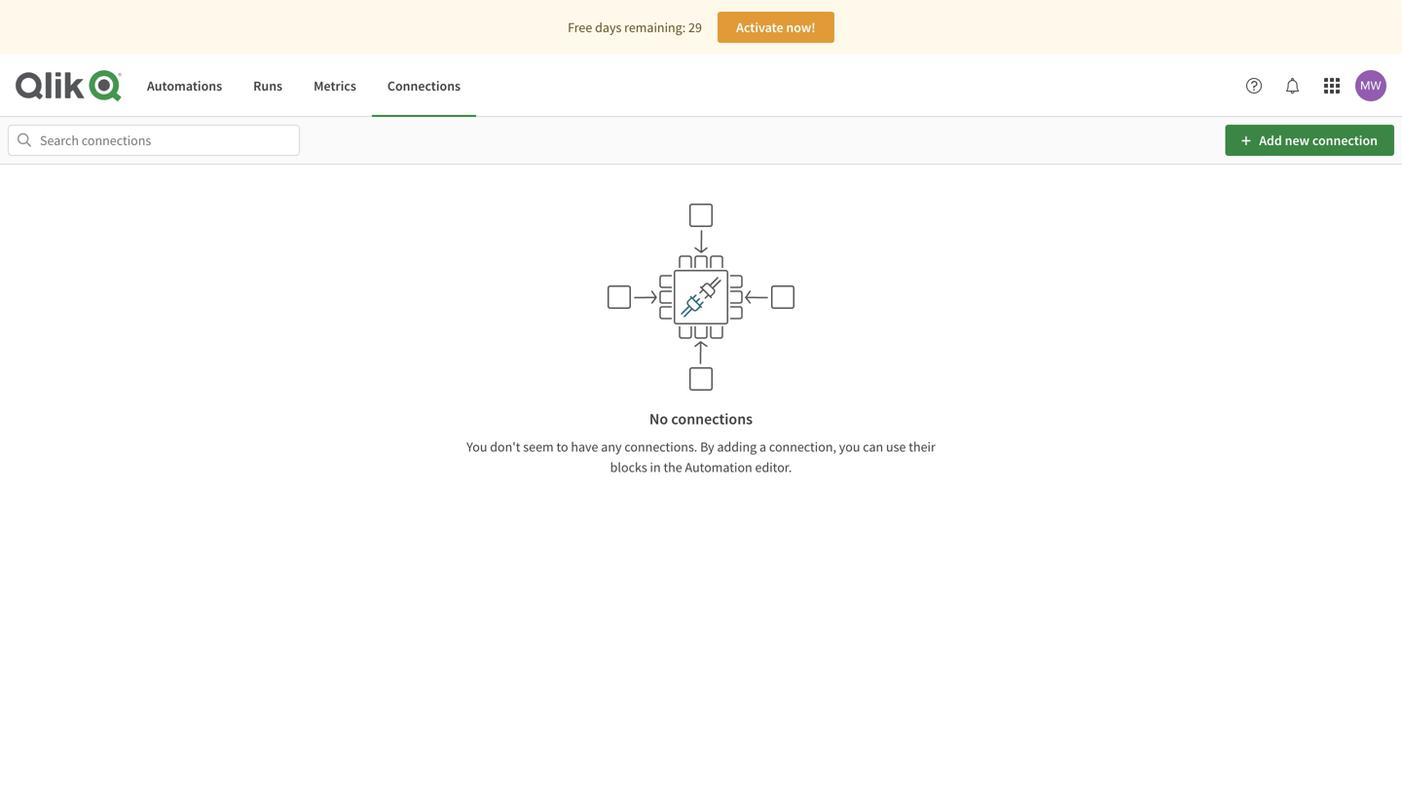 Task type: describe. For each thing, give the bounding box(es) containing it.
connections
[[672, 409, 753, 429]]

activate now! link
[[718, 12, 835, 43]]

connections button
[[372, 55, 476, 117]]

metrics
[[314, 77, 357, 94]]

free days remaining: 29
[[568, 19, 702, 36]]

connections
[[388, 77, 461, 94]]

in
[[650, 458, 661, 476]]

no
[[650, 409, 669, 429]]

their
[[909, 438, 936, 456]]

new
[[1286, 132, 1310, 149]]

activate
[[737, 19, 784, 36]]

tab list containing automations
[[132, 55, 476, 117]]

by
[[701, 438, 715, 456]]

any
[[601, 438, 622, 456]]

you
[[467, 438, 488, 456]]

have
[[571, 438, 599, 456]]

no connections you don't seem to have any connections. by adding a connection, you can use their blocks in the automation editor.
[[467, 409, 936, 476]]

can
[[863, 438, 884, 456]]

add new connection
[[1257, 132, 1379, 149]]

maria williams image
[[1356, 70, 1387, 101]]

free
[[568, 19, 593, 36]]

the
[[664, 458, 683, 476]]

seem
[[523, 438, 554, 456]]

runs button
[[238, 55, 298, 117]]

blocks
[[611, 458, 648, 476]]

Search connections search field
[[8, 125, 300, 156]]

now!
[[787, 19, 816, 36]]

days
[[595, 19, 622, 36]]



Task type: vqa. For each thing, say whether or not it's contained in the screenshot.
the a within Import an app from a file on Amazon S3
no



Task type: locate. For each thing, give the bounding box(es) containing it.
a
[[760, 438, 767, 456]]

plus image
[[1243, 135, 1251, 147]]

don't
[[490, 438, 521, 456]]

runs
[[253, 77, 283, 94]]

editor.
[[756, 458, 792, 476]]

you
[[840, 438, 861, 456]]

automations button
[[132, 55, 238, 117]]

automations
[[147, 77, 222, 94]]

connection
[[1313, 132, 1379, 149]]

tab list
[[132, 55, 476, 117]]

activate now!
[[737, 19, 816, 36]]

29
[[689, 19, 702, 36]]

adding
[[718, 438, 757, 456]]

remaining:
[[625, 19, 686, 36]]

metrics button
[[298, 55, 372, 117]]

use
[[887, 438, 907, 456]]

connections.
[[625, 438, 698, 456]]

to
[[557, 438, 569, 456]]

automation
[[685, 458, 753, 476]]

connection,
[[770, 438, 837, 456]]

add new connection button
[[1226, 125, 1395, 156]]

add
[[1260, 132, 1283, 149]]



